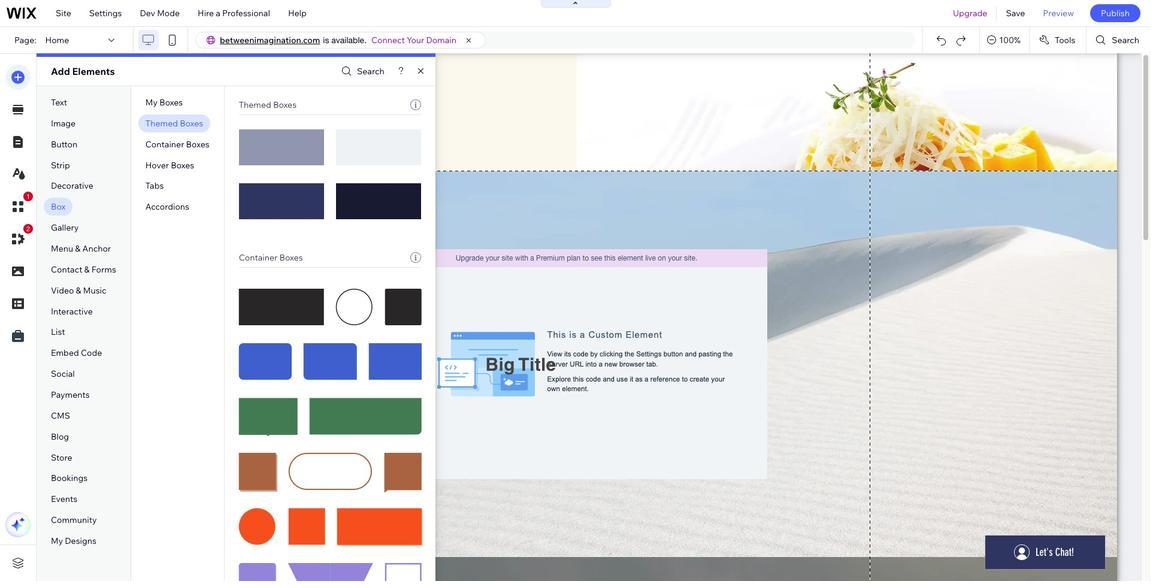 Task type: vqa. For each thing, say whether or not it's contained in the screenshot.
Skip this button
no



Task type: describe. For each thing, give the bounding box(es) containing it.
contact
[[51, 264, 82, 275]]

0 vertical spatial container
[[146, 139, 184, 150]]

1 button
[[5, 192, 33, 219]]

1 horizontal spatial search
[[1113, 35, 1140, 46]]

community
[[51, 515, 97, 526]]

tabs
[[146, 181, 164, 191]]

1 horizontal spatial themed boxes
[[239, 99, 297, 110]]

your
[[407, 35, 425, 46]]

hire
[[198, 8, 214, 19]]

box
[[51, 202, 66, 212]]

mode
[[157, 8, 180, 19]]

& for menu
[[75, 243, 81, 254]]

hover boxes
[[146, 160, 194, 171]]

menu & anchor
[[51, 243, 111, 254]]

& for contact
[[84, 264, 90, 275]]

publish
[[1101, 8, 1130, 19]]

tools
[[1055, 35, 1076, 46]]

site
[[56, 8, 71, 19]]

1 horizontal spatial container
[[239, 252, 278, 263]]

100% button
[[981, 27, 1030, 53]]

tools button
[[1030, 27, 1087, 53]]

betweenimagination.com
[[220, 35, 320, 46]]

connect
[[372, 35, 405, 46]]

& for video
[[76, 285, 81, 296]]

decorative
[[51, 181, 93, 191]]

designs
[[65, 536, 96, 547]]

embed
[[51, 348, 79, 359]]

menu
[[51, 243, 73, 254]]

0 horizontal spatial themed boxes
[[146, 118, 203, 129]]

publish button
[[1091, 4, 1141, 22]]

a
[[216, 8, 220, 19]]

dev mode
[[140, 8, 180, 19]]

available.
[[332, 35, 367, 45]]

0 horizontal spatial search
[[357, 66, 385, 77]]

social
[[51, 369, 75, 379]]

image
[[51, 118, 76, 129]]

1 horizontal spatial container boxes
[[239, 252, 303, 263]]

interactive
[[51, 306, 93, 317]]

list
[[51, 327, 65, 338]]

bookings
[[51, 473, 88, 484]]

is
[[323, 35, 329, 45]]

gallery
[[51, 222, 79, 233]]

strip
[[51, 160, 70, 171]]

is available. connect your domain
[[323, 35, 457, 46]]

events
[[51, 494, 77, 505]]

accordions
[[146, 202, 189, 212]]



Task type: locate. For each thing, give the bounding box(es) containing it.
1 vertical spatial my
[[51, 536, 63, 547]]

0 vertical spatial themed
[[239, 99, 271, 110]]

0 vertical spatial my
[[146, 97, 158, 108]]

& left forms
[[84, 264, 90, 275]]

upgrade
[[953, 8, 988, 19]]

& right 'menu'
[[75, 243, 81, 254]]

1 vertical spatial themed
[[146, 118, 178, 129]]

0 horizontal spatial search button
[[339, 63, 385, 80]]

store
[[51, 452, 72, 463]]

help
[[288, 8, 307, 19]]

search down publish
[[1113, 35, 1140, 46]]

container boxes
[[146, 139, 210, 150], [239, 252, 303, 263]]

1 horizontal spatial my
[[146, 97, 158, 108]]

home
[[45, 35, 69, 46]]

2 vertical spatial &
[[76, 285, 81, 296]]

button
[[51, 139, 77, 150]]

container
[[146, 139, 184, 150], [239, 252, 278, 263]]

settings
[[89, 8, 122, 19]]

preview button
[[1035, 0, 1084, 26]]

payments
[[51, 390, 90, 400]]

themed
[[239, 99, 271, 110], [146, 118, 178, 129]]

0 vertical spatial search button
[[1087, 27, 1151, 53]]

1 vertical spatial search button
[[339, 63, 385, 80]]

blog
[[51, 431, 69, 442]]

add elements
[[51, 65, 115, 77]]

video & music
[[51, 285, 106, 296]]

code
[[81, 348, 102, 359]]

0 vertical spatial themed boxes
[[239, 99, 297, 110]]

search button down the available.
[[339, 63, 385, 80]]

elements
[[72, 65, 115, 77]]

hire a professional
[[198, 8, 270, 19]]

forms
[[92, 264, 116, 275]]

0 horizontal spatial themed
[[146, 118, 178, 129]]

1 horizontal spatial themed
[[239, 99, 271, 110]]

1 horizontal spatial search button
[[1087, 27, 1151, 53]]

my
[[146, 97, 158, 108], [51, 536, 63, 547]]

my for my designs
[[51, 536, 63, 547]]

dev
[[140, 8, 155, 19]]

music
[[83, 285, 106, 296]]

anchor
[[82, 243, 111, 254]]

my designs
[[51, 536, 96, 547]]

search down connect
[[357, 66, 385, 77]]

text
[[51, 97, 67, 108]]

& right video at left
[[76, 285, 81, 296]]

1 vertical spatial container
[[239, 252, 278, 263]]

100%
[[1000, 35, 1021, 46]]

preview
[[1044, 8, 1075, 19]]

boxes
[[160, 97, 183, 108], [273, 99, 297, 110], [180, 118, 203, 129], [186, 139, 210, 150], [171, 160, 194, 171], [280, 252, 303, 263]]

0 horizontal spatial container boxes
[[146, 139, 210, 150]]

0 horizontal spatial container
[[146, 139, 184, 150]]

0 horizontal spatial my
[[51, 536, 63, 547]]

domain
[[426, 35, 457, 46]]

save
[[1006, 8, 1026, 19]]

themed boxes
[[239, 99, 297, 110], [146, 118, 203, 129]]

1
[[26, 193, 30, 200]]

search button
[[1087, 27, 1151, 53], [339, 63, 385, 80]]

cms
[[51, 410, 70, 421]]

my boxes
[[146, 97, 183, 108]]

video
[[51, 285, 74, 296]]

1 vertical spatial container boxes
[[239, 252, 303, 263]]

search
[[1113, 35, 1140, 46], [357, 66, 385, 77]]

0 vertical spatial search
[[1113, 35, 1140, 46]]

1 vertical spatial &
[[84, 264, 90, 275]]

hover
[[146, 160, 169, 171]]

2 button
[[5, 224, 33, 252]]

embed code
[[51, 348, 102, 359]]

my for my boxes
[[146, 97, 158, 108]]

add
[[51, 65, 70, 77]]

contact & forms
[[51, 264, 116, 275]]

1 vertical spatial themed boxes
[[146, 118, 203, 129]]

search button down publish "button"
[[1087, 27, 1151, 53]]

professional
[[222, 8, 270, 19]]

1 vertical spatial search
[[357, 66, 385, 77]]

0 vertical spatial &
[[75, 243, 81, 254]]

save button
[[998, 0, 1035, 26]]

2
[[26, 225, 30, 233]]

&
[[75, 243, 81, 254], [84, 264, 90, 275], [76, 285, 81, 296]]

0 vertical spatial container boxes
[[146, 139, 210, 150]]



